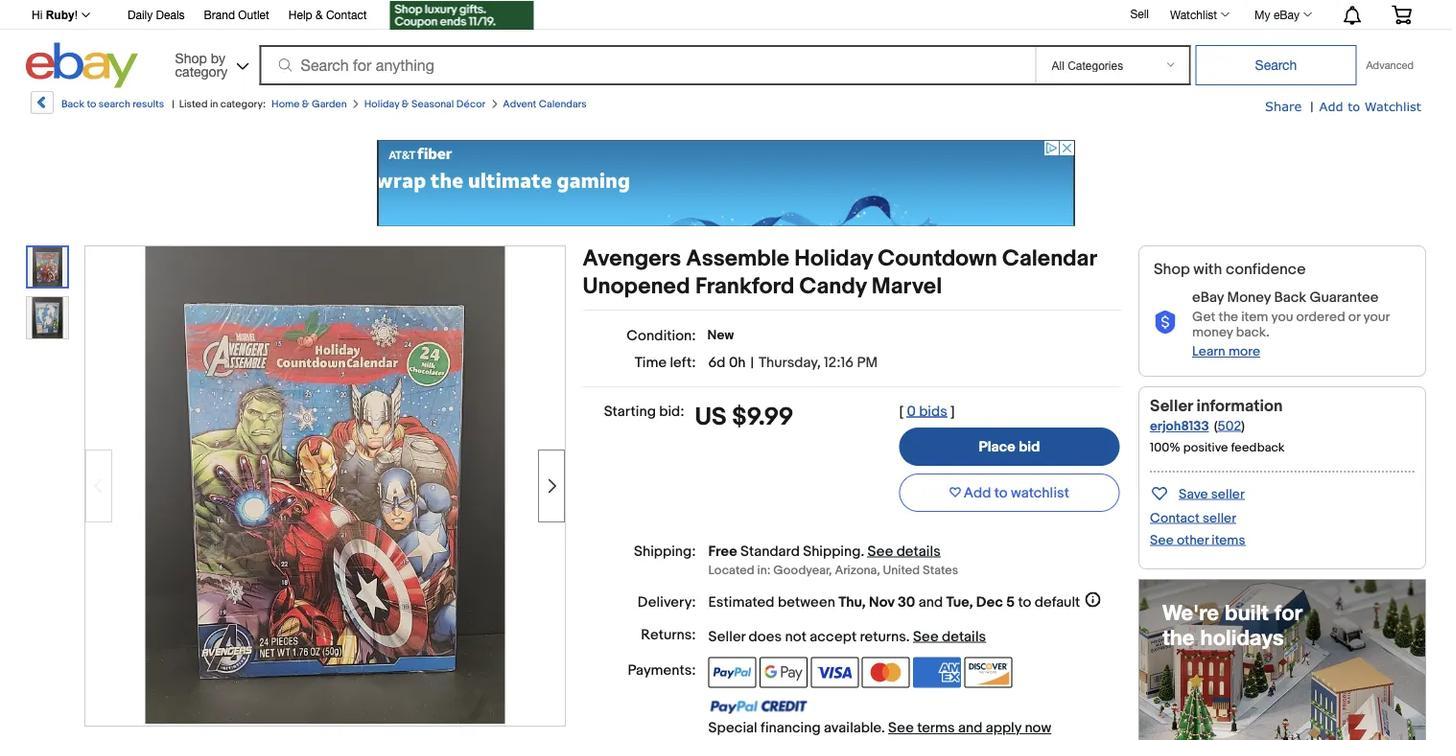 Task type: locate. For each thing, give the bounding box(es) containing it.
help & contact
[[289, 8, 367, 22]]

1 horizontal spatial &
[[316, 8, 323, 22]]

& for holiday
[[402, 98, 409, 110]]

add to watchlist button
[[899, 474, 1120, 512]]

back inside ebay money back guarantee get the item you ordered or your money back. learn more
[[1274, 289, 1307, 307]]

1 vertical spatial holiday
[[795, 246, 873, 273]]

shop by category button
[[167, 43, 253, 84]]

0 vertical spatial back
[[61, 98, 84, 110]]

0 vertical spatial watchlist
[[1170, 8, 1218, 21]]

1 vertical spatial contact
[[1150, 510, 1200, 527]]

0 horizontal spatial add
[[964, 484, 991, 502]]

time
[[635, 354, 667, 371]]

| right share button
[[1311, 99, 1314, 115]]

$9.99
[[732, 403, 794, 433]]

& inside account navigation
[[316, 8, 323, 22]]

seller inside button
[[1211, 486, 1245, 503]]

0 vertical spatial .
[[861, 543, 865, 560]]

& right 'help'
[[316, 8, 323, 22]]

seller inside the seller information erjoh8133 ( 502 ) 100% positive feedback
[[1150, 396, 1193, 416]]

advent calendars
[[503, 98, 587, 110]]

seller for contact
[[1203, 510, 1237, 527]]

0 bids link
[[907, 403, 948, 420]]

standard shipping . see details
[[741, 543, 941, 560]]

to left the watchlist
[[995, 484, 1008, 502]]

6d
[[709, 354, 726, 371]]

countdown
[[878, 246, 997, 273]]

watchlist right sell link
[[1170, 8, 1218, 21]]

my
[[1255, 8, 1271, 21]]

watchlist
[[1170, 8, 1218, 21], [1365, 98, 1422, 113]]

estimated
[[709, 594, 775, 612]]

0 horizontal spatial watchlist
[[1170, 8, 1218, 21]]

& for help
[[316, 8, 323, 22]]

ebay up get
[[1192, 289, 1224, 307]]

|
[[172, 98, 174, 110], [1311, 99, 1314, 115], [751, 354, 754, 371]]

thu,
[[839, 594, 866, 612]]

30
[[898, 594, 916, 612]]

0 horizontal spatial details
[[897, 543, 941, 560]]

see details link
[[868, 543, 941, 560], [913, 628, 986, 646]]

watchlist inside share | add to watchlist
[[1365, 98, 1422, 113]]

1 vertical spatial back
[[1274, 289, 1307, 307]]

1 vertical spatial ebay
[[1192, 289, 1224, 307]]

contact inside account navigation
[[326, 8, 367, 22]]

1 horizontal spatial ebay
[[1274, 8, 1300, 21]]

item
[[1242, 309, 1269, 326]]

more
[[1229, 344, 1261, 360]]

hi ruby !
[[32, 9, 78, 22]]

0 vertical spatial contact
[[326, 8, 367, 22]]

| listed in category:
[[172, 98, 266, 110]]

listed
[[179, 98, 208, 110]]

0 horizontal spatial advertisement region
[[377, 140, 1075, 226]]

holiday
[[364, 98, 399, 110], [795, 246, 873, 273]]

apply
[[986, 720, 1022, 737]]

1 horizontal spatial |
[[751, 354, 754, 371]]

0 horizontal spatial shop
[[175, 50, 207, 66]]

see details link up united
[[868, 543, 941, 560]]

terms
[[917, 720, 955, 737]]

holiday & seasonal décor
[[364, 98, 486, 110]]

and left apply
[[958, 720, 983, 737]]

you
[[1272, 309, 1294, 326]]

1 horizontal spatial and
[[958, 720, 983, 737]]

& left seasonal
[[402, 98, 409, 110]]

shipping
[[803, 543, 861, 560]]

default
[[1035, 594, 1080, 612]]

place
[[979, 438, 1016, 456]]

.
[[861, 543, 865, 560], [906, 628, 910, 646]]

results
[[133, 98, 164, 110]]

add inside share | add to watchlist
[[1320, 98, 1344, 113]]

0 horizontal spatial .
[[861, 543, 865, 560]]

1 vertical spatial advertisement region
[[1139, 579, 1427, 741]]

candy
[[800, 273, 867, 300]]

or
[[1349, 309, 1361, 326]]

1 horizontal spatial watchlist
[[1365, 98, 1422, 113]]

does
[[749, 628, 782, 646]]

seller
[[1211, 486, 1245, 503], [1203, 510, 1237, 527]]

with
[[1194, 260, 1223, 279]]

place bid
[[979, 438, 1040, 456]]

watchlist inside account navigation
[[1170, 8, 1218, 21]]

estimated between thu, nov 30 and tue, dec 5 to default
[[709, 594, 1080, 612]]

see up american express image
[[913, 628, 939, 646]]

| left listed
[[172, 98, 174, 110]]

1 vertical spatial details
[[942, 628, 986, 646]]

0 horizontal spatial contact
[[326, 8, 367, 22]]

1 horizontal spatial add
[[1320, 98, 1344, 113]]

bid:
[[659, 403, 685, 420]]

bids
[[919, 403, 948, 420]]

0 vertical spatial add
[[1320, 98, 1344, 113]]

seller up the items
[[1203, 510, 1237, 527]]

seller information erjoh8133 ( 502 ) 100% positive feedback
[[1150, 396, 1285, 456]]

standard
[[741, 543, 800, 560]]

add down place at the bottom
[[964, 484, 991, 502]]

your
[[1364, 309, 1390, 326]]

advertisement region
[[377, 140, 1075, 226], [1139, 579, 1427, 741]]

ebay inside ebay money back guarantee get the item you ordered or your money back. learn more
[[1192, 289, 1224, 307]]

by
[[211, 50, 225, 66]]

seller up paypal image
[[709, 628, 746, 646]]

1 horizontal spatial holiday
[[795, 246, 873, 273]]

| right 0h
[[751, 354, 754, 371]]

0 vertical spatial shop
[[175, 50, 207, 66]]

add right share
[[1320, 98, 1344, 113]]

share button
[[1266, 98, 1302, 115]]

1 vertical spatial see details link
[[913, 628, 986, 646]]

place bid button
[[899, 428, 1120, 466]]

back left search
[[61, 98, 84, 110]]

not
[[785, 628, 807, 646]]

1 vertical spatial shop
[[1154, 260, 1190, 279]]

0
[[907, 403, 916, 420]]

seller for seller does not accept returns
[[709, 628, 746, 646]]

back.
[[1236, 325, 1270, 341]]

in:
[[757, 564, 771, 579]]

0 vertical spatial holiday
[[364, 98, 399, 110]]

1 horizontal spatial contact
[[1150, 510, 1200, 527]]

united
[[883, 564, 920, 579]]

watchlist
[[1011, 484, 1070, 502]]

holiday left seasonal
[[364, 98, 399, 110]]

special financing available. see terms and apply now
[[709, 720, 1052, 737]]

pm
[[857, 354, 878, 371]]

add inside 'add to watchlist' button
[[964, 484, 991, 502]]

. up arizona,
[[861, 543, 865, 560]]

& right home
[[302, 98, 310, 110]]

ebay
[[1274, 8, 1300, 21], [1192, 289, 1224, 307]]

0 horizontal spatial and
[[919, 594, 943, 612]]

0 horizontal spatial seller
[[709, 628, 746, 646]]

seller right "save"
[[1211, 486, 1245, 503]]

1 horizontal spatial .
[[906, 628, 910, 646]]

holiday right assemble at top
[[795, 246, 873, 273]]

ebay right my
[[1274, 8, 1300, 21]]

brand outlet link
[[204, 5, 269, 26]]

new
[[708, 327, 734, 343]]

ordered
[[1297, 309, 1346, 326]]

1 vertical spatial add
[[964, 484, 991, 502]]

see other items link
[[1150, 532, 1246, 549]]

details up united
[[897, 543, 941, 560]]

. down '30'
[[906, 628, 910, 646]]

save seller button
[[1150, 482, 1245, 505]]

1 horizontal spatial back
[[1274, 289, 1307, 307]]

the
[[1219, 309, 1239, 326]]

seller inside "contact seller see other items"
[[1203, 510, 1237, 527]]

1 vertical spatial seller
[[1203, 510, 1237, 527]]

watchlist down advanced link
[[1365, 98, 1422, 113]]

shop left the with
[[1154, 260, 1190, 279]]

picture 1 of 2 image
[[28, 248, 67, 287]]

ruby
[[46, 9, 75, 22]]

back up you
[[1274, 289, 1307, 307]]

shipping:
[[634, 543, 696, 560]]

see left 'other'
[[1150, 532, 1174, 549]]

shop inside the shop by category
[[175, 50, 207, 66]]

details down tue,
[[942, 628, 986, 646]]

1 vertical spatial and
[[958, 720, 983, 737]]

seller up erjoh8133 link
[[1150, 396, 1193, 416]]

shop left 'by'
[[175, 50, 207, 66]]

0 horizontal spatial ebay
[[1192, 289, 1224, 307]]

ebay inside account navigation
[[1274, 8, 1300, 21]]

décor
[[456, 98, 486, 110]]

contact up 'other'
[[1150, 510, 1200, 527]]

0 vertical spatial seller
[[1211, 486, 1245, 503]]

0 vertical spatial and
[[919, 594, 943, 612]]

and for terms
[[958, 720, 983, 737]]

left:
[[670, 354, 696, 371]]

1 vertical spatial watchlist
[[1365, 98, 1422, 113]]

0 vertical spatial ebay
[[1274, 8, 1300, 21]]

thursday,
[[759, 354, 821, 371]]

account navigation
[[21, 0, 1427, 32]]

)
[[1242, 418, 1245, 435]]

1 vertical spatial .
[[906, 628, 910, 646]]

brand outlet
[[204, 8, 269, 22]]

1 vertical spatial seller
[[709, 628, 746, 646]]

get the coupon image
[[390, 1, 534, 30]]

[ 0 bids ]
[[899, 403, 955, 420]]

to right 5
[[1018, 594, 1032, 612]]

1 horizontal spatial shop
[[1154, 260, 1190, 279]]

see details link down tue,
[[913, 628, 986, 646]]

and right '30'
[[919, 594, 943, 612]]

home & garden
[[271, 98, 347, 110]]

0 vertical spatial details
[[897, 543, 941, 560]]

None submit
[[1196, 45, 1357, 85]]

none submit inside shop by category banner
[[1196, 45, 1357, 85]]

contact right 'help'
[[326, 8, 367, 22]]

2 horizontal spatial &
[[402, 98, 409, 110]]

| inside share | add to watchlist
[[1311, 99, 1314, 115]]

5
[[1007, 594, 1015, 612]]

starting bid:
[[604, 403, 685, 420]]

add to watchlist
[[964, 484, 1070, 502]]

seller for seller information
[[1150, 396, 1193, 416]]

shop
[[175, 50, 207, 66], [1154, 260, 1190, 279]]

0 horizontal spatial &
[[302, 98, 310, 110]]

calendar
[[1002, 246, 1097, 273]]

seller inside us $9.99 main content
[[709, 628, 746, 646]]

2 horizontal spatial |
[[1311, 99, 1314, 115]]

0 horizontal spatial holiday
[[364, 98, 399, 110]]

to down advanced link
[[1348, 98, 1361, 113]]

0 vertical spatial seller
[[1150, 396, 1193, 416]]

1 horizontal spatial seller
[[1150, 396, 1193, 416]]

0 vertical spatial see details link
[[868, 543, 941, 560]]

to inside button
[[995, 484, 1008, 502]]



Task type: vqa. For each thing, say whether or not it's contained in the screenshot.
price: associated with $37.99
no



Task type: describe. For each thing, give the bounding box(es) containing it.
marvel
[[872, 273, 942, 300]]

save
[[1179, 486, 1208, 503]]

garden
[[312, 98, 347, 110]]

seller for save
[[1211, 486, 1245, 503]]

contact inside "contact seller see other items"
[[1150, 510, 1200, 527]]

outlet
[[238, 8, 269, 22]]

dec
[[976, 594, 1003, 612]]

starting
[[604, 403, 656, 420]]

help & contact link
[[289, 5, 367, 26]]

hi
[[32, 9, 43, 22]]

0 vertical spatial advertisement region
[[377, 140, 1075, 226]]

see terms and apply now link
[[888, 720, 1052, 737]]

to left search
[[87, 98, 96, 110]]

to inside share | add to watchlist
[[1348, 98, 1361, 113]]

holiday & seasonal décor link
[[364, 98, 486, 110]]

and for 30
[[919, 594, 943, 612]]

money
[[1192, 325, 1233, 341]]

available.
[[824, 720, 885, 737]]

6d 0h | thursday, 12:16 pm
[[709, 354, 878, 371]]

0 horizontal spatial |
[[172, 98, 174, 110]]

your shopping cart image
[[1391, 5, 1413, 24]]

see left terms
[[888, 720, 914, 737]]

seasonal
[[412, 98, 454, 110]]

daily
[[128, 8, 153, 22]]

0 horizontal spatial back
[[61, 98, 84, 110]]

Search for anything text field
[[262, 47, 1032, 83]]

picture 2 of 2 image
[[27, 297, 68, 339]]

google pay image
[[760, 658, 808, 688]]

states
[[923, 564, 959, 579]]

erjoh8133 link
[[1150, 419, 1209, 435]]

us $9.99 main content
[[583, 246, 1122, 741]]

sell link
[[1122, 7, 1158, 20]]

shop by category banner
[[21, 0, 1427, 93]]

delivery:
[[638, 594, 696, 612]]

paypal credit image
[[709, 700, 808, 715]]

unopened
[[583, 273, 690, 300]]

frankford
[[695, 273, 795, 300]]

feedback
[[1231, 441, 1285, 456]]

financing
[[761, 720, 821, 737]]

shop by category
[[175, 50, 228, 79]]

502
[[1218, 418, 1242, 435]]

0h
[[729, 354, 746, 371]]

get
[[1192, 309, 1216, 326]]

my ebay
[[1255, 8, 1300, 21]]

advent calendars link
[[503, 98, 587, 110]]

ebay money back guarantee get the item you ordered or your money back. learn more
[[1192, 289, 1390, 360]]

save seller
[[1179, 486, 1245, 503]]

1 horizontal spatial details
[[942, 628, 986, 646]]

money
[[1227, 289, 1271, 307]]

category:
[[220, 98, 266, 110]]

nov
[[869, 594, 895, 612]]

now
[[1025, 720, 1052, 737]]

| inside us $9.99 main content
[[751, 354, 754, 371]]

daily deals
[[128, 8, 185, 22]]

shop with confidence
[[1154, 260, 1306, 279]]

accept
[[810, 628, 857, 646]]

between
[[778, 594, 835, 612]]

(
[[1214, 418, 1218, 435]]

!
[[75, 9, 78, 22]]

see inside "contact seller see other items"
[[1150, 532, 1174, 549]]

avengers
[[583, 246, 681, 273]]

deals
[[156, 8, 185, 22]]

visa image
[[811, 658, 859, 688]]

paypal image
[[709, 658, 757, 688]]

12:16
[[824, 354, 854, 371]]

avengers assemble holiday countdown calendar unopened frankford candy marvel - picture 1 of 2 image
[[145, 244, 505, 724]]

back to search results link
[[29, 91, 164, 121]]

shop for shop by category
[[175, 50, 207, 66]]

goodyear,
[[774, 564, 832, 579]]

special
[[709, 720, 758, 737]]

seller does not accept returns . see details
[[709, 628, 986, 646]]

avengers assemble holiday countdown calendar unopened frankford candy marvel
[[583, 246, 1097, 300]]

american express image
[[913, 658, 961, 688]]

arizona,
[[835, 564, 880, 579]]

sell
[[1131, 7, 1149, 20]]

see up united
[[868, 543, 893, 560]]

calendars
[[539, 98, 587, 110]]

1 horizontal spatial advertisement region
[[1139, 579, 1427, 741]]

returns
[[860, 628, 906, 646]]

with details__icon image
[[1154, 311, 1177, 335]]

shop for shop with confidence
[[1154, 260, 1190, 279]]

help
[[289, 8, 312, 22]]

502 link
[[1218, 418, 1242, 435]]

bid
[[1019, 438, 1040, 456]]

my ebay link
[[1244, 3, 1321, 26]]

[
[[899, 403, 904, 420]]

discover image
[[965, 658, 1013, 688]]

tue,
[[946, 594, 973, 612]]

master card image
[[862, 658, 910, 688]]

free
[[709, 543, 737, 560]]

advent
[[503, 98, 537, 110]]

confidence
[[1226, 260, 1306, 279]]

category
[[175, 63, 228, 79]]

information
[[1197, 396, 1283, 416]]

brand
[[204, 8, 235, 22]]

located
[[709, 564, 755, 579]]

in
[[210, 98, 218, 110]]

learn
[[1192, 344, 1226, 360]]

& for home
[[302, 98, 310, 110]]

holiday inside avengers assemble holiday countdown calendar unopened frankford candy marvel
[[795, 246, 873, 273]]

100%
[[1150, 441, 1181, 456]]



